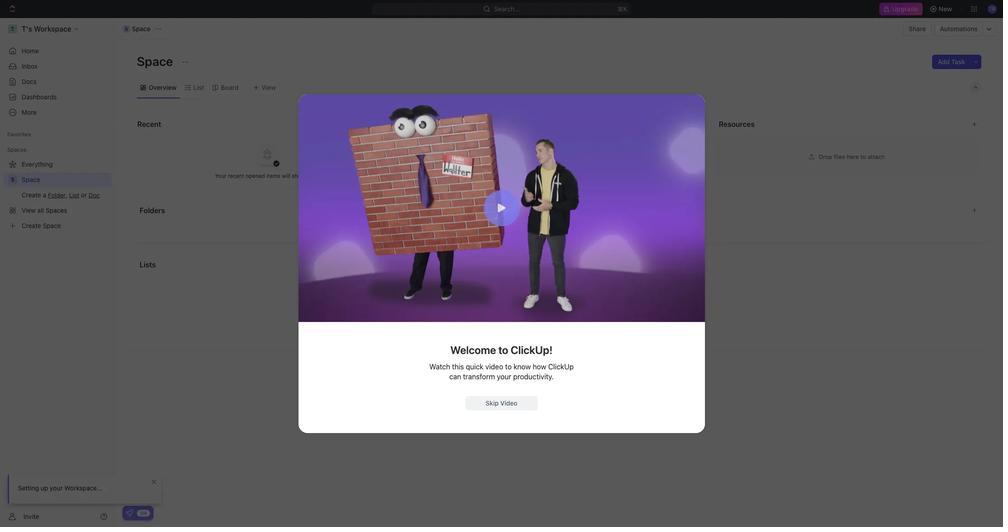 Task type: locate. For each thing, give the bounding box(es) containing it.
2 horizontal spatial docs
[[560, 172, 573, 179]]

you haven't added any docs to this location.
[[501, 172, 614, 179]]

list
[[193, 83, 204, 91], [548, 308, 557, 315], [558, 323, 568, 329]]

space, , element
[[123, 25, 130, 33], [8, 175, 17, 184]]

0 horizontal spatial add
[[520, 308, 530, 315]]

recent
[[137, 120, 161, 128]]

your down video
[[497, 373, 512, 381]]

to up add list
[[559, 308, 564, 315]]

add for add task
[[938, 58, 950, 66]]

1 vertical spatial space, , element
[[8, 175, 17, 184]]

home
[[22, 47, 39, 55]]

sidebar navigation
[[0, 18, 115, 527]]

this up the can
[[452, 363, 464, 371]]

s inside s space
[[125, 26, 128, 32]]

1 horizontal spatial your
[[497, 373, 512, 381]]

1 horizontal spatial space, , element
[[123, 25, 130, 33]]

no recent items image
[[249, 136, 285, 172]]

folders
[[140, 207, 165, 215], [540, 221, 561, 228]]

onboarding checklist button element
[[126, 510, 133, 517]]

to
[[861, 153, 867, 160], [574, 172, 580, 179], [562, 221, 568, 228], [559, 308, 564, 315], [499, 344, 509, 356], [505, 363, 512, 371]]

0 vertical spatial folders
[[140, 207, 165, 215]]

space inside tree
[[22, 176, 40, 183]]

to left the know
[[505, 363, 512, 371]]

1 vertical spatial folders
[[540, 221, 561, 228]]

skip video
[[486, 399, 518, 407]]

0 vertical spatial this
[[581, 172, 590, 179]]

1 vertical spatial show
[[569, 221, 584, 228]]

0 vertical spatial list
[[193, 83, 204, 91]]

2 horizontal spatial list
[[558, 323, 568, 329]]

space tree
[[4, 157, 111, 233]]

add left 'a'
[[520, 308, 530, 315]]

haven't
[[511, 172, 530, 179]]

new button
[[927, 2, 958, 16]]

how
[[533, 363, 547, 371]]

your recent opened items will show here.
[[215, 172, 320, 179]]

add
[[938, 58, 950, 66], [520, 308, 530, 315], [546, 323, 557, 329]]

this
[[581, 172, 590, 179], [452, 363, 464, 371]]

1 horizontal spatial add
[[546, 323, 557, 329]]

docs link
[[4, 75, 111, 89]]

here.
[[307, 172, 320, 179]]

folders inside 'button'
[[140, 207, 165, 215]]

dashboards link
[[4, 90, 111, 104]]

know
[[514, 363, 531, 371]]

1 vertical spatial your
[[497, 373, 512, 381]]

automations button
[[936, 22, 983, 36]]

0 horizontal spatial docs
[[22, 78, 37, 85]]

resources
[[719, 120, 755, 128]]

show right will
[[292, 172, 305, 179]]

1/4
[[140, 510, 147, 516]]

here
[[847, 153, 859, 160]]

0 horizontal spatial your
[[50, 484, 63, 492]]

1 vertical spatial add
[[520, 308, 530, 315]]

to down folders 'button' on the top of the page
[[562, 221, 568, 228]]

0 horizontal spatial show
[[292, 172, 305, 179]]

new
[[939, 5, 953, 13]]

onboarding checklist button image
[[126, 510, 133, 517]]

2 vertical spatial add
[[546, 323, 557, 329]]

1 vertical spatial docs
[[427, 120, 445, 128]]

search...
[[494, 5, 520, 13]]

1 horizontal spatial docs
[[427, 120, 445, 128]]

1 vertical spatial this
[[452, 363, 464, 371]]

clickup!
[[511, 344, 553, 356]]

0 horizontal spatial s
[[11, 176, 14, 183]]

0 vertical spatial your
[[566, 308, 577, 315]]

skip
[[486, 399, 499, 407]]

2 vertical spatial your
[[50, 484, 63, 492]]

0 vertical spatial space, , element
[[123, 25, 130, 33]]

drop
[[819, 153, 833, 160]]

0 vertical spatial docs
[[22, 78, 37, 85]]

recent
[[228, 172, 244, 179]]

2 vertical spatial list
[[558, 323, 568, 329]]

0 horizontal spatial folders
[[140, 207, 165, 215]]

0 vertical spatial show
[[292, 172, 305, 179]]

s inside tree
[[11, 176, 14, 183]]

1 vertical spatial s
[[11, 176, 14, 183]]

show
[[292, 172, 305, 179], [569, 221, 584, 228]]

lists
[[140, 261, 156, 269]]

list inside add list button
[[558, 323, 568, 329]]

1 vertical spatial list
[[548, 308, 557, 315]]

list link
[[192, 81, 204, 94]]

add left task
[[938, 58, 950, 66]]

docs inside 'link'
[[22, 78, 37, 85]]

automations
[[941, 25, 978, 33]]

0 horizontal spatial space, , element
[[8, 175, 17, 184]]

favorites button
[[4, 129, 35, 140]]

your right up
[[50, 484, 63, 492]]

your up add list
[[566, 308, 577, 315]]

attach
[[868, 153, 885, 160]]

space, , element inside space tree
[[8, 175, 17, 184]]

1 horizontal spatial s
[[125, 26, 128, 32]]

0 horizontal spatial list
[[193, 83, 204, 91]]

add inside button
[[546, 323, 557, 329]]

list right new
[[548, 308, 557, 315]]

upgrade link
[[880, 3, 923, 15]]

docs
[[22, 78, 37, 85], [427, 120, 445, 128], [560, 172, 573, 179]]

2 horizontal spatial add
[[938, 58, 950, 66]]

productivity.
[[514, 373, 554, 381]]

your
[[566, 308, 577, 315], [497, 373, 512, 381], [50, 484, 63, 492]]

this left location.
[[581, 172, 590, 179]]

share
[[909, 25, 927, 33]]

add down add a new list to your space
[[546, 323, 557, 329]]

location.
[[592, 172, 614, 179]]

transform
[[463, 373, 495, 381]]

add for add list
[[546, 323, 557, 329]]

space
[[132, 25, 151, 33], [137, 54, 176, 69], [22, 176, 40, 183], [578, 308, 594, 315]]

board
[[221, 83, 239, 91]]

s
[[125, 26, 128, 32], [11, 176, 14, 183]]

show down folders 'button' on the top of the page
[[569, 221, 584, 228]]

lists button
[[139, 259, 977, 270]]

added
[[532, 172, 548, 179]]

0 horizontal spatial this
[[452, 363, 464, 371]]

inbox link
[[4, 59, 111, 74]]

list down add a new list to your space
[[558, 323, 568, 329]]

1 horizontal spatial folders
[[540, 221, 561, 228]]

add for add a new list to your space
[[520, 308, 530, 315]]

home link
[[4, 44, 111, 58]]

list left board link at the left of the page
[[193, 83, 204, 91]]

0 vertical spatial s
[[125, 26, 128, 32]]

add inside button
[[938, 58, 950, 66]]

watch
[[430, 363, 450, 371]]

0 vertical spatial add
[[938, 58, 950, 66]]



Task type: describe. For each thing, give the bounding box(es) containing it.
this inside watch this quick video to know how clickup can transform your productivity.
[[452, 363, 464, 371]]

any
[[549, 172, 558, 179]]

up
[[41, 484, 48, 492]]

new
[[536, 308, 547, 315]]

resources button
[[719, 119, 965, 130]]

task
[[952, 58, 966, 66]]

⌘k
[[618, 5, 628, 13]]

upgrade
[[893, 5, 919, 13]]

video
[[501, 399, 518, 407]]

invite
[[23, 513, 39, 520]]

add task button
[[933, 55, 971, 69]]

drop files here to attach
[[819, 153, 885, 160]]

space link
[[22, 173, 109, 187]]

watch this quick video to know how clickup can transform your productivity.
[[430, 363, 574, 381]]

add list
[[546, 323, 568, 329]]

overview
[[149, 83, 177, 91]]

spaces
[[7, 146, 26, 153]]

setting up your workspace...
[[18, 484, 102, 492]]

to up video
[[499, 344, 509, 356]]

welcome to clickup!
[[451, 344, 553, 356]]

quick
[[466, 363, 484, 371]]

s for s space
[[125, 26, 128, 32]]

clickup
[[549, 363, 574, 371]]

no
[[531, 221, 539, 228]]

to inside watch this quick video to know how clickup can transform your productivity.
[[505, 363, 512, 371]]

1 horizontal spatial show
[[569, 221, 584, 228]]

can
[[450, 373, 461, 381]]

opened
[[246, 172, 265, 179]]

no most used docs image
[[539, 136, 575, 172]]

dashboards
[[22, 93, 57, 101]]

to right 'any'
[[574, 172, 580, 179]]

will
[[282, 172, 290, 179]]

workspace...
[[64, 484, 102, 492]]

welcome
[[451, 344, 496, 356]]

video
[[486, 363, 504, 371]]

items
[[267, 172, 281, 179]]

folders button
[[139, 205, 965, 216]]

skip video button
[[466, 396, 538, 411]]

favorites
[[7, 131, 31, 138]]

files
[[834, 153, 846, 160]]

no folders to show
[[531, 221, 584, 228]]

inbox
[[22, 62, 38, 70]]

2 horizontal spatial your
[[566, 308, 577, 315]]

a
[[532, 308, 535, 315]]

s space
[[125, 25, 151, 33]]

s for s
[[11, 176, 14, 183]]

add list button
[[543, 321, 572, 332]]

list inside list link
[[193, 83, 204, 91]]

to right the "here"
[[861, 153, 867, 160]]

share button
[[904, 22, 932, 36]]

you
[[501, 172, 510, 179]]

setting
[[18, 484, 39, 492]]

1 horizontal spatial list
[[548, 308, 557, 315]]

2 vertical spatial docs
[[560, 172, 573, 179]]

1 horizontal spatial this
[[581, 172, 590, 179]]

board link
[[219, 81, 239, 94]]

no lists icon. image
[[539, 272, 575, 308]]

add a new list to your space
[[520, 308, 594, 315]]

your inside watch this quick video to know how clickup can transform your productivity.
[[497, 373, 512, 381]]

overview link
[[147, 81, 177, 94]]

your
[[215, 172, 227, 179]]

add task
[[938, 58, 966, 66]]



Task type: vqa. For each thing, say whether or not it's contained in the screenshot.
dialog containing Goal name
no



